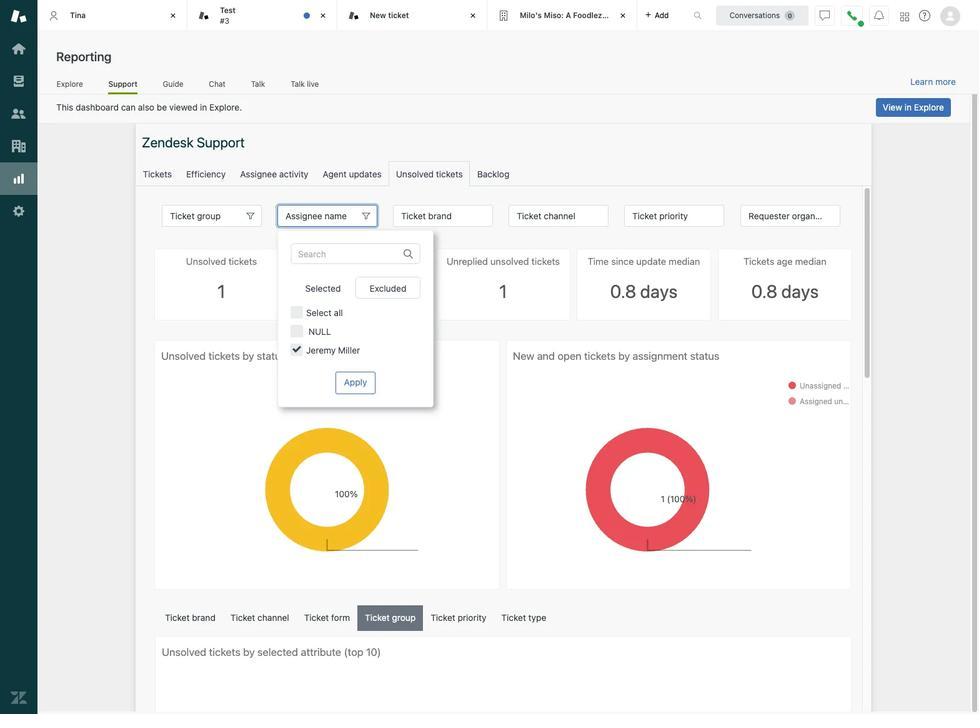 Task type: vqa. For each thing, say whether or not it's contained in the screenshot.
LEARN
yes



Task type: describe. For each thing, give the bounding box(es) containing it.
tina tab
[[38, 0, 188, 31]]

zendesk support image
[[11, 8, 27, 24]]

view in explore button
[[877, 98, 952, 117]]

close image for new ticket
[[467, 9, 480, 22]]

talk for talk live
[[291, 79, 305, 89]]

explore link
[[56, 79, 83, 93]]

explore inside 'link'
[[57, 79, 83, 89]]

more
[[936, 76, 957, 87]]

view
[[883, 102, 903, 113]]

dashboard
[[76, 102, 119, 113]]

main element
[[0, 0, 38, 715]]

can
[[121, 102, 136, 113]]

talk live
[[291, 79, 319, 89]]

support link
[[108, 79, 138, 94]]

milo's
[[520, 11, 542, 20]]

tab containing test
[[188, 0, 338, 31]]

new ticket
[[370, 11, 409, 20]]

customers image
[[11, 106, 27, 122]]

also
[[138, 102, 154, 113]]

test #3
[[220, 6, 236, 25]]

learn more
[[911, 76, 957, 87]]

views image
[[11, 73, 27, 89]]

1 in from the left
[[200, 102, 207, 113]]

talk live link
[[291, 79, 320, 93]]

foodlez
[[574, 11, 603, 20]]

learn more link
[[911, 76, 957, 88]]

admin image
[[11, 203, 27, 219]]

zendesk products image
[[901, 12, 910, 21]]

ticket
[[388, 11, 409, 20]]

explore.
[[210, 102, 242, 113]]

notifications image
[[875, 10, 885, 20]]

new
[[370, 11, 386, 20]]

conversations
[[730, 10, 781, 20]]

organizations image
[[11, 138, 27, 154]]

test
[[220, 6, 236, 15]]

tabs tab list
[[38, 0, 681, 31]]

viewed
[[169, 102, 198, 113]]



Task type: locate. For each thing, give the bounding box(es) containing it.
chat
[[209, 79, 226, 89]]

miso:
[[544, 11, 564, 20]]

close image
[[317, 9, 330, 22], [467, 9, 480, 22], [617, 9, 630, 22]]

1 vertical spatial explore
[[915, 102, 945, 113]]

milo's miso: a foodlez subsidiary tab
[[488, 0, 644, 31]]

close image for milo's miso: a foodlez subsidiary
[[617, 9, 630, 22]]

support
[[108, 79, 138, 89]]

milo's miso: a foodlez subsidiary
[[520, 11, 644, 20]]

2 talk from the left
[[291, 79, 305, 89]]

explore down learn more link
[[915, 102, 945, 113]]

get help image
[[920, 10, 931, 21]]

live
[[307, 79, 319, 89]]

in right the view
[[905, 102, 912, 113]]

3 close image from the left
[[617, 9, 630, 22]]

0 horizontal spatial explore
[[57, 79, 83, 89]]

0 horizontal spatial close image
[[317, 9, 330, 22]]

1 horizontal spatial in
[[905, 102, 912, 113]]

talk
[[251, 79, 265, 89], [291, 79, 305, 89]]

close image left milo's
[[467, 9, 480, 22]]

a
[[566, 11, 572, 20]]

this dashboard can also be viewed in explore.
[[56, 102, 242, 113]]

1 horizontal spatial explore
[[915, 102, 945, 113]]

learn
[[911, 76, 934, 87]]

get started image
[[11, 41, 27, 57]]

talk left live
[[291, 79, 305, 89]]

close image left add dropdown button
[[617, 9, 630, 22]]

chat link
[[209, 79, 226, 93]]

tina
[[70, 11, 86, 20]]

zendesk image
[[11, 690, 27, 707]]

close image left new
[[317, 9, 330, 22]]

add button
[[638, 0, 677, 31]]

in inside button
[[905, 102, 912, 113]]

reporting image
[[11, 171, 27, 187]]

talk for talk
[[251, 79, 265, 89]]

0 vertical spatial explore
[[57, 79, 83, 89]]

1 horizontal spatial talk
[[291, 79, 305, 89]]

in
[[200, 102, 207, 113], [905, 102, 912, 113]]

2 in from the left
[[905, 102, 912, 113]]

explore up this
[[57, 79, 83, 89]]

#3
[[220, 16, 230, 25]]

in right viewed
[[200, 102, 207, 113]]

add
[[655, 10, 669, 20]]

0 horizontal spatial in
[[200, 102, 207, 113]]

guide link
[[163, 79, 184, 93]]

view in explore
[[883, 102, 945, 113]]

0 horizontal spatial talk
[[251, 79, 265, 89]]

reporting
[[56, 49, 112, 64]]

close image
[[167, 9, 179, 22]]

1 close image from the left
[[317, 9, 330, 22]]

new ticket tab
[[338, 0, 488, 31]]

2 close image from the left
[[467, 9, 480, 22]]

be
[[157, 102, 167, 113]]

subsidiary
[[605, 11, 644, 20]]

button displays agent's chat status as invisible. image
[[820, 10, 830, 20]]

close image inside milo's miso: a foodlez subsidiary tab
[[617, 9, 630, 22]]

talk right chat
[[251, 79, 265, 89]]

1 talk from the left
[[251, 79, 265, 89]]

talk link
[[251, 79, 266, 93]]

close image inside new ticket tab
[[467, 9, 480, 22]]

1 horizontal spatial close image
[[467, 9, 480, 22]]

2 horizontal spatial close image
[[617, 9, 630, 22]]

explore
[[57, 79, 83, 89], [915, 102, 945, 113]]

tab
[[188, 0, 338, 31]]

conversations button
[[717, 5, 809, 25]]

guide
[[163, 79, 184, 89]]

this
[[56, 102, 73, 113]]

explore inside button
[[915, 102, 945, 113]]



